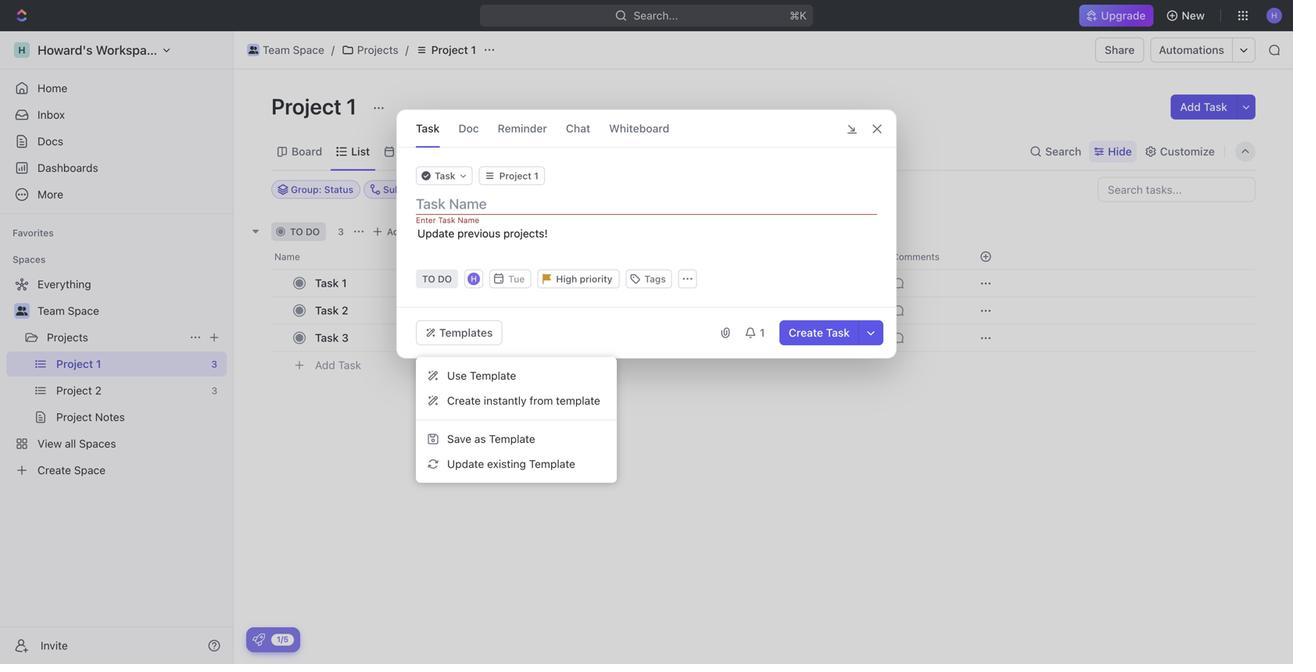 Task type: describe. For each thing, give the bounding box(es) containing it.
sidebar navigation
[[0, 31, 234, 665]]

0 vertical spatial projects link
[[338, 41, 402, 59]]

1 vertical spatial 3
[[342, 332, 349, 344]]

1 vertical spatial add task button
[[368, 222, 435, 241]]

save as template
[[447, 433, 535, 446]]

board
[[292, 145, 322, 158]]

projects link inside tree
[[47, 325, 183, 350]]

dialog containing task
[[396, 109, 897, 359]]

1 / from the left
[[331, 43, 335, 56]]

automations button
[[1151, 38, 1232, 62]]

existing
[[487, 458, 526, 471]]

⌘k
[[790, 9, 807, 22]]

onboarding checklist button image
[[253, 634, 265, 647]]

do
[[306, 226, 320, 237]]

automations
[[1159, 43, 1225, 56]]

use template
[[447, 369, 516, 382]]

calendar link
[[396, 141, 445, 163]]

use template button
[[422, 364, 611, 389]]

favorites
[[13, 228, 54, 239]]

dashboards link
[[6, 156, 227, 181]]

create for create instantly from template
[[447, 394, 481, 407]]

template for existing
[[529, 458, 576, 471]]

1 vertical spatial team space link
[[38, 299, 224, 324]]

2
[[342, 304, 348, 317]]

2 horizontal spatial add task
[[1180, 100, 1228, 113]]

docs
[[38, 135, 63, 148]]

customize
[[1160, 145, 1215, 158]]

update for update previous projects!
[[418, 227, 455, 240]]

calendar
[[399, 145, 445, 158]]

use
[[447, 369, 467, 382]]

project 1 link
[[412, 41, 480, 59]]

whiteboard
[[609, 122, 670, 135]]

user group image inside sidebar navigation
[[16, 307, 28, 316]]

favorites button
[[6, 224, 60, 242]]

create task
[[789, 326, 850, 339]]

upgrade link
[[1079, 5, 1154, 27]]

whiteboard button
[[609, 110, 670, 147]]

‎task 2 link
[[311, 299, 542, 322]]

projects inside tree
[[47, 331, 88, 344]]

0 vertical spatial projects
[[357, 43, 399, 56]]

templates button
[[416, 321, 502, 346]]

‎task 1 link
[[311, 272, 542, 295]]

hide button
[[1089, 141, 1137, 163]]

‎task 1
[[315, 277, 347, 290]]

update for update existing template
[[447, 458, 484, 471]]

1 vertical spatial add task
[[387, 226, 428, 237]]

upgrade
[[1101, 9, 1146, 22]]

save
[[447, 433, 472, 446]]

to
[[290, 226, 303, 237]]

1 vertical spatial project
[[271, 93, 342, 119]]

task 3 link
[[311, 327, 542, 350]]

task 3
[[315, 332, 349, 344]]

docs link
[[6, 129, 227, 154]]

team space inside tree
[[38, 305, 99, 317]]

task inside button
[[826, 326, 850, 339]]

list link
[[348, 141, 370, 163]]

create task button
[[779, 321, 859, 346]]

invite
[[41, 640, 68, 653]]

board link
[[289, 141, 322, 163]]

new
[[1182, 9, 1205, 22]]

inbox link
[[6, 102, 227, 127]]

search...
[[634, 9, 678, 22]]

reminder
[[498, 122, 547, 135]]

update existing template button
[[422, 452, 611, 477]]



Task type: locate. For each thing, give the bounding box(es) containing it.
team space
[[263, 43, 324, 56], [38, 305, 99, 317]]

2 / from the left
[[406, 43, 409, 56]]

1 horizontal spatial team space
[[263, 43, 324, 56]]

from
[[530, 394, 553, 407]]

‎task for ‎task 1
[[315, 277, 339, 290]]

task button
[[416, 110, 440, 147]]

1
[[471, 43, 476, 56], [346, 93, 357, 119], [342, 277, 347, 290]]

1 vertical spatial update
[[447, 458, 484, 471]]

0 vertical spatial ‎task
[[315, 277, 339, 290]]

3 down 2
[[342, 332, 349, 344]]

home link
[[6, 76, 227, 101]]

1 horizontal spatial /
[[406, 43, 409, 56]]

add task down task 3
[[315, 359, 361, 372]]

new button
[[1160, 3, 1214, 28]]

add task button down task 3
[[308, 356, 368, 375]]

search button
[[1025, 141, 1086, 163]]

to do
[[290, 226, 320, 237]]

create instantly from template button
[[422, 389, 611, 414]]

0 vertical spatial 1
[[471, 43, 476, 56]]

template
[[470, 369, 516, 382], [489, 433, 535, 446], [529, 458, 576, 471]]

1 vertical spatial projects
[[47, 331, 88, 344]]

add
[[1180, 100, 1201, 113], [387, 226, 405, 237], [315, 359, 335, 372]]

dashboards
[[38, 161, 98, 174]]

1 horizontal spatial project
[[431, 43, 468, 56]]

gantt link
[[471, 141, 503, 163]]

gantt
[[474, 145, 503, 158]]

doc button
[[459, 110, 479, 147]]

0 vertical spatial team
[[263, 43, 290, 56]]

hide
[[1108, 145, 1132, 158]]

2 horizontal spatial add
[[1180, 100, 1201, 113]]

template up update existing template
[[489, 433, 535, 446]]

1 horizontal spatial user group image
[[248, 46, 258, 54]]

1 vertical spatial ‎task
[[315, 304, 339, 317]]

project 1
[[431, 43, 476, 56], [271, 93, 362, 119]]

save as template button
[[422, 427, 611, 452]]

space
[[293, 43, 324, 56], [68, 305, 99, 317]]

team inside tree
[[38, 305, 65, 317]]

1 vertical spatial 1
[[346, 93, 357, 119]]

0 vertical spatial add task
[[1180, 100, 1228, 113]]

2 vertical spatial add
[[315, 359, 335, 372]]

0 vertical spatial 3
[[338, 226, 344, 237]]

share button
[[1096, 38, 1144, 63]]

team space link
[[243, 41, 328, 59], [38, 299, 224, 324]]

0 horizontal spatial team space link
[[38, 299, 224, 324]]

1 vertical spatial add
[[387, 226, 405, 237]]

tree containing team space
[[6, 272, 227, 483]]

0 vertical spatial add task button
[[1171, 95, 1237, 120]]

add up customize at the top right
[[1180, 100, 1201, 113]]

‎task up ‎task 2
[[315, 277, 339, 290]]

reminder button
[[498, 110, 547, 147]]

home
[[38, 82, 67, 95]]

0 horizontal spatial projects
[[47, 331, 88, 344]]

‎task 2
[[315, 304, 348, 317]]

update
[[418, 227, 455, 240], [447, 458, 484, 471]]

2 ‎task from the top
[[315, 304, 339, 317]]

0 vertical spatial team space link
[[243, 41, 328, 59]]

table link
[[529, 141, 560, 163]]

0 vertical spatial update
[[418, 227, 455, 240]]

1 vertical spatial projects link
[[47, 325, 183, 350]]

3 right do
[[338, 226, 344, 237]]

1 vertical spatial project 1
[[271, 93, 362, 119]]

update existing template
[[447, 458, 576, 471]]

1 vertical spatial template
[[489, 433, 535, 446]]

Task Name text field
[[416, 195, 881, 213]]

as
[[475, 433, 486, 446]]

1 vertical spatial space
[[68, 305, 99, 317]]

team
[[263, 43, 290, 56], [38, 305, 65, 317]]

onboarding checklist button element
[[253, 634, 265, 647]]

project
[[431, 43, 468, 56], [271, 93, 342, 119]]

/
[[331, 43, 335, 56], [406, 43, 409, 56]]

0 vertical spatial space
[[293, 43, 324, 56]]

1 ‎task from the top
[[315, 277, 339, 290]]

2 vertical spatial 1
[[342, 277, 347, 290]]

‎task for ‎task 2
[[315, 304, 339, 317]]

1 horizontal spatial add
[[387, 226, 405, 237]]

3
[[338, 226, 344, 237], [342, 332, 349, 344]]

0 horizontal spatial project
[[271, 93, 342, 119]]

inbox
[[38, 108, 65, 121]]

add down task 3
[[315, 359, 335, 372]]

customize button
[[1140, 141, 1220, 163]]

1 vertical spatial create
[[447, 394, 481, 407]]

1 horizontal spatial space
[[293, 43, 324, 56]]

1 horizontal spatial create
[[789, 326, 823, 339]]

0 vertical spatial add
[[1180, 100, 1201, 113]]

space inside tree
[[68, 305, 99, 317]]

template for as
[[489, 433, 535, 446]]

Search tasks... text field
[[1099, 178, 1255, 201]]

1 horizontal spatial add task
[[387, 226, 428, 237]]

previous
[[458, 227, 501, 240]]

0 vertical spatial project
[[431, 43, 468, 56]]

1 vertical spatial team
[[38, 305, 65, 317]]

2 vertical spatial add task
[[315, 359, 361, 372]]

update left "previous"
[[418, 227, 455, 240]]

tree
[[6, 272, 227, 483]]

search
[[1046, 145, 1082, 158]]

0 horizontal spatial team space
[[38, 305, 99, 317]]

create
[[789, 326, 823, 339], [447, 394, 481, 407]]

create inside button
[[447, 394, 481, 407]]

add task button up ‎task 1 link
[[368, 222, 435, 241]]

0 vertical spatial template
[[470, 369, 516, 382]]

dialog
[[396, 109, 897, 359]]

create instantly from template
[[447, 394, 600, 407]]

add task button up customize at the top right
[[1171, 95, 1237, 120]]

projects!
[[504, 227, 548, 240]]

0 horizontal spatial projects link
[[47, 325, 183, 350]]

0 vertical spatial user group image
[[248, 46, 258, 54]]

1 vertical spatial user group image
[[16, 307, 28, 316]]

1/5
[[277, 635, 289, 644]]

‎task left 2
[[315, 304, 339, 317]]

0 horizontal spatial add task
[[315, 359, 361, 372]]

0 vertical spatial project 1
[[431, 43, 476, 56]]

0 horizontal spatial add
[[315, 359, 335, 372]]

share
[[1105, 43, 1135, 56]]

create for create task
[[789, 326, 823, 339]]

add up ‎task 1 link
[[387, 226, 405, 237]]

doc
[[459, 122, 479, 135]]

table
[[532, 145, 560, 158]]

2 vertical spatial add task button
[[308, 356, 368, 375]]

templates
[[439, 326, 493, 339]]

1 horizontal spatial projects
[[357, 43, 399, 56]]

update inside button
[[447, 458, 484, 471]]

1 horizontal spatial project 1
[[431, 43, 476, 56]]

task
[[1204, 100, 1228, 113], [416, 122, 440, 135], [408, 226, 428, 237], [826, 326, 850, 339], [315, 332, 339, 344], [338, 359, 361, 372]]

tree inside sidebar navigation
[[6, 272, 227, 483]]

2 vertical spatial template
[[529, 458, 576, 471]]

0 horizontal spatial /
[[331, 43, 335, 56]]

template
[[556, 394, 600, 407]]

chat
[[566, 122, 590, 135]]

‎task
[[315, 277, 339, 290], [315, 304, 339, 317]]

0 horizontal spatial user group image
[[16, 307, 28, 316]]

1 vertical spatial team space
[[38, 305, 99, 317]]

add task
[[1180, 100, 1228, 113], [387, 226, 428, 237], [315, 359, 361, 372]]

chat button
[[566, 110, 590, 147]]

1 horizontal spatial team
[[263, 43, 290, 56]]

user group image
[[248, 46, 258, 54], [16, 307, 28, 316]]

add task up customize at the top right
[[1180, 100, 1228, 113]]

update down save
[[447, 458, 484, 471]]

add task button
[[1171, 95, 1237, 120], [368, 222, 435, 241], [308, 356, 368, 375]]

0 horizontal spatial project 1
[[271, 93, 362, 119]]

instantly
[[484, 394, 527, 407]]

0 horizontal spatial team
[[38, 305, 65, 317]]

0 horizontal spatial space
[[68, 305, 99, 317]]

update inside dialog
[[418, 227, 455, 240]]

projects
[[357, 43, 399, 56], [47, 331, 88, 344]]

add task up ‎task 1 link
[[387, 226, 428, 237]]

0 vertical spatial team space
[[263, 43, 324, 56]]

1 horizontal spatial projects link
[[338, 41, 402, 59]]

list
[[351, 145, 370, 158]]

1 horizontal spatial team space link
[[243, 41, 328, 59]]

create inside button
[[789, 326, 823, 339]]

template down save as template button
[[529, 458, 576, 471]]

update previous projects!
[[418, 227, 548, 240]]

0 vertical spatial create
[[789, 326, 823, 339]]

template inside button
[[489, 433, 535, 446]]

template up instantly
[[470, 369, 516, 382]]

spaces
[[13, 254, 46, 265]]

projects link
[[338, 41, 402, 59], [47, 325, 183, 350]]

0 horizontal spatial create
[[447, 394, 481, 407]]



Task type: vqa. For each thing, say whether or not it's contained in the screenshot.
the left Team Space link
yes



